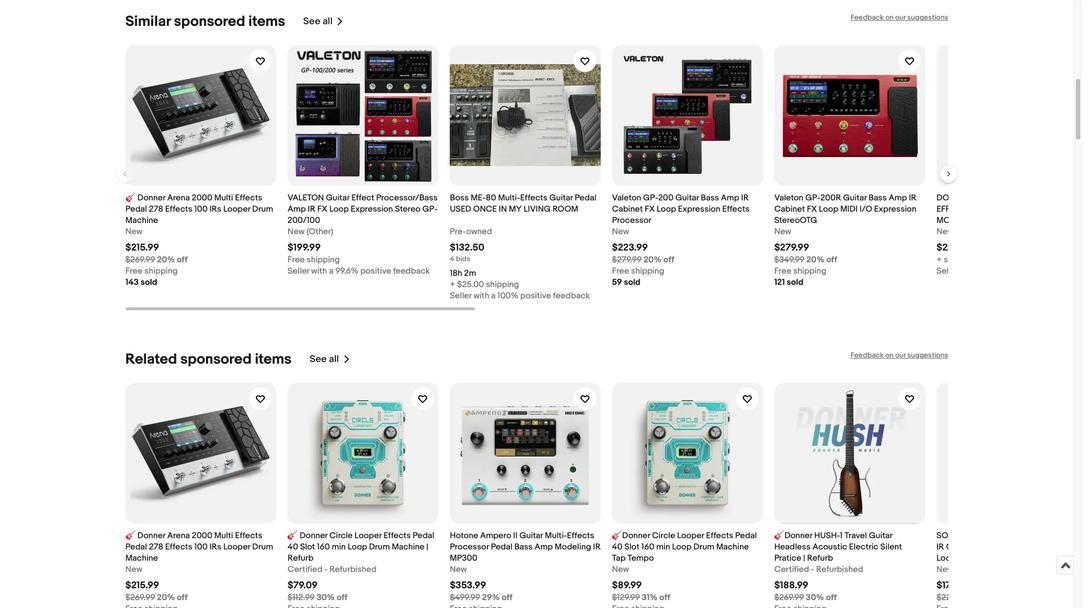 Task type: describe. For each thing, give the bounding box(es) containing it.
circle inside 🎸donner circle looper effects pedal 40 slot 160 min loop drum machine tap tempo new $89.99 $129.99 31% off
[[652, 531, 675, 542]]

similar sponsored items
[[125, 13, 285, 30]]

cabinet for $223.99
[[612, 204, 643, 215]]

certified inside 🎸donner hush-1 travel guitar headless acoustic electric silent pratice | refurb certified - refurbished $188.99 $269.99 30% off
[[774, 565, 809, 575]]

irs for 🎸 donner arena 2000 multi effects pedal 278 effects 100 irs looper drum machine new $215.99 $269.99 20% off
[[210, 542, 221, 553]]

free shipping text field for $223.99
[[612, 266, 664, 277]]

free inside valeton gp-200 guitar bass amp ir cabinet fx loop expression effects processor new $223.99 $279.99 20% off free shipping 59 sold
[[612, 266, 629, 277]]

free inside 🎸 donner arena 2000 multi effects pedal 278 effects 100 irs looper drum machine new $215.99 $269.99 20% off free shipping 143 sold
[[125, 266, 143, 277]]

143
[[125, 277, 139, 288]]

free inside 'valeton guitar effect processor/bass amp ir fx loop expression stereo gp- 200/100 new (other) $199.99 free shipping seller with a 99.6% positive feedback'
[[288, 255, 305, 265]]

bass for $171.99
[[1048, 531, 1067, 542]]

arena for 🎸 donner arena 2000 multi effects pedal 278 effects 100 irs looper drum machine new $215.99 $269.99 20% off
[[167, 531, 190, 542]]

🎸 donner circle looper effects pedal 40 slot 160 min loop drum machine | refurb certified - refurbished $79.09 $112.99 30% off
[[288, 531, 434, 604]]

modeling
[[555, 542, 591, 553]]

looper inside 🎸 donner arena 2000 multi effects pedal 278 effects 100 irs looper drum machine new $215.99 $269.99 20% off
[[223, 542, 250, 553]]

effects
[[937, 204, 970, 215]]

shipping inside pre-owned $132.50 4 bids 18h 2m + $25.00 shipping seller with a 100% positive feedback
[[486, 280, 519, 290]]

guitar inside valeton gp-200r guitar bass amp ir cabinet fx loop midi i/o expression stereootg new $279.99 $349.99 20% off free shipping 121 sold
[[843, 193, 867, 203]]

seller inside donner arena 2000 guitar multi effects processor pedal/amp modeling bluetooth new $220.00 + shipping seller with a 100% positive feedback
[[937, 266, 958, 277]]

valeton
[[288, 193, 324, 203]]

with inside 'valeton guitar effect processor/bass amp ir fx loop expression stereo gp- 200/100 new (other) $199.99 free shipping seller with a 99.6% positive feedback'
[[311, 266, 327, 277]]

$223.99
[[612, 242, 648, 254]]

$188.99
[[774, 581, 809, 592]]

200/100
[[288, 215, 320, 226]]

$279.99 for $223.99
[[612, 255, 642, 265]]

pre-owned $132.50 4 bids 18h 2m + $25.00 shipping seller with a 100% positive feedback
[[450, 227, 590, 302]]

off inside 🎸donner hush-1 travel guitar headless acoustic electric silent pratice | refurb certified - refurbished $188.99 $269.99 30% off
[[826, 593, 837, 604]]

drum inside 🎸 donner arena 2000 multi effects pedal 278 effects 100 irs looper drum machine new $215.99 $269.99 20% off
[[252, 542, 273, 553]]

🎸 for $79.09
[[288, 531, 298, 542]]

mp300
[[450, 553, 477, 564]]

new inside 🎸 donner arena 2000 multi effects pedal 278 effects 100 irs looper drum machine new $215.99 $269.99 20% off
[[125, 565, 142, 575]]

previous price $269.99 20% off text field
[[125, 593, 188, 604]]

guitar
[[1025, 193, 1055, 203]]

used
[[450, 204, 471, 215]]

ii for $171.99
[[1017, 531, 1021, 542]]

+ inside donner arena 2000 guitar multi effects processor pedal/amp modeling bluetooth new $220.00 + shipping seller with a 100% positive feedback
[[937, 255, 942, 265]]

feedback on our suggestions for related sponsored items
[[851, 351, 948, 360]]

40 inside 🎸 donner circle looper effects pedal 40 slot 160 min loop drum machine | refurb certified - refurbished $79.09 $112.99 30% off
[[288, 542, 298, 553]]

🎸donner circle looper effects pedal 40 slot 160 min loop drum machine tap tempo new $89.99 $129.99 31% off
[[612, 531, 757, 604]]

feedback inside 'valeton guitar effect processor/bass amp ir fx loop expression stereo gp- 200/100 new (other) $199.99 free shipping seller with a 99.6% positive feedback'
[[393, 266, 430, 277]]

a inside pre-owned $132.50 4 bids 18h 2m + $25.00 shipping seller with a 100% positive feedback
[[491, 291, 496, 302]]

| inside 🎸donner hush-1 travel guitar headless acoustic electric silent pratice | refurb certified - refurbished $188.99 $269.99 30% off
[[803, 553, 805, 564]]

$199.99
[[288, 242, 321, 254]]

100 for 🎸 donner arena 2000 multi effects pedal 278 effects 100 irs looper drum machine new $215.99 $269.99 20% off
[[194, 542, 208, 553]]

pedal inside 🎸donner circle looper effects pedal 40 slot 160 min loop drum machine tap tempo new $89.99 $129.99 31% off
[[735, 531, 757, 542]]

New (Other) text field
[[288, 227, 333, 238]]

seller inside pre-owned $132.50 4 bids 18h 2m + $25.00 shipping seller with a 100% positive feedback
[[450, 291, 472, 302]]

guitar inside hotone ampero ii guitar multi-effects processor pedal bass amp modeling ir mp300 new $353.99 $499.99 29% off
[[520, 531, 543, 542]]

sponsored for similar
[[174, 13, 245, 30]]

my
[[509, 204, 522, 215]]

ir for new
[[909, 193, 917, 203]]

new inside 'valeton guitar effect processor/bass amp ir fx loop expression stereo gp- 200/100 new (other) $199.99 free shipping seller with a 99.6% positive feedback'
[[288, 227, 305, 237]]

off inside 🎸 donner circle looper effects pedal 40 slot 160 min loop drum machine | refurb certified - refurbished $79.09 $112.99 30% off
[[337, 593, 348, 604]]

looper inside 🎸 donner circle looper effects pedal 40 slot 160 min loop drum machine | refurb certified - refurbished $79.09 $112.99 30% off
[[355, 531, 382, 542]]

see all text field for related sponsored items
[[310, 354, 339, 366]]

processor inside valeton gp-200 guitar bass amp ir cabinet fx loop expression effects processor new $223.99 $279.99 20% off free shipping 59 sold
[[612, 215, 652, 226]]

new text field for $279.99
[[774, 227, 792, 238]]

travel
[[845, 531, 867, 542]]

4
[[450, 255, 454, 264]]

new inside 🎸 donner arena 2000 multi effects pedal 278 effects 100 irs looper drum machine new $215.99 $269.99 20% off free shipping 143 sold
[[125, 227, 142, 237]]

121 sold text field
[[774, 277, 804, 289]]

$129.99
[[612, 593, 640, 604]]

off inside 🎸 donner arena 2000 multi effects pedal 278 effects 100 irs looper drum machine new $215.99 $269.99 20% off
[[177, 593, 188, 604]]

bids
[[456, 255, 470, 264]]

circle inside 🎸 donner circle looper effects pedal 40 slot 160 min loop drum machine | refurb certified - refurbished $79.09 $112.99 30% off
[[330, 531, 353, 542]]

valeton gp-200r guitar bass amp ir cabinet fx loop midi i/o expression stereootg new $279.99 $349.99 20% off free shipping 121 sold
[[774, 193, 917, 288]]

free inside valeton gp-200r guitar bass amp ir cabinet fx loop midi i/o expression stereootg new $279.99 $349.99 20% off free shipping 121 sold
[[774, 266, 792, 277]]

feedback inside donner arena 2000 guitar multi effects processor pedal/amp modeling bluetooth new $220.00 + shipping seller with a 100% positive feedback
[[1040, 266, 1077, 277]]

items for similar sponsored items
[[249, 13, 285, 30]]

hotone
[[450, 531, 478, 542]]

$229.99
[[937, 593, 967, 604]]

boss me-80 multi-effects guitar pedal used once in my living room
[[450, 193, 597, 215]]

modeling
[[937, 215, 980, 226]]

new text field for $171.99
[[937, 565, 954, 576]]

new inside hotone ampero ii guitar multi-effects processor pedal bass amp modeling ir mp300 new $353.99 $499.99 29% off
[[450, 565, 467, 575]]

🎸donner hush-1 travel guitar headless acoustic electric silent pratice | refurb certified - refurbished $188.99 $269.99 30% off
[[774, 531, 902, 604]]

new text field for $215.99
[[125, 227, 142, 238]]

in
[[499, 204, 507, 215]]

owned
[[466, 227, 492, 237]]

$353.99
[[450, 581, 486, 592]]

off inside valeton gp-200 guitar bass amp ir cabinet fx loop expression effects processor new $223.99 $279.99 20% off free shipping 59 sold
[[664, 255, 674, 265]]

effects inside 🎸donner circle looper effects pedal 40 slot 160 min loop drum machine tap tempo new $89.99 $129.99 31% off
[[706, 531, 734, 542]]

seller inside 'valeton guitar effect processor/bass amp ir fx loop expression stereo gp- 200/100 new (other) $199.99 free shipping seller with a 99.6% positive feedback'
[[288, 266, 309, 277]]

bass inside hotone ampero ii guitar multi-effects processor pedal bass amp modeling ir mp300 new $353.99 $499.99 29% off
[[514, 542, 533, 553]]

100 for 🎸 donner arena 2000 multi effects pedal 278 effects 100 irs looper drum machine new $215.99 $269.99 20% off free shipping 143 sold
[[194, 204, 208, 215]]

shipping inside valeton gp-200 guitar bass amp ir cabinet fx loop expression effects processor new $223.99 $279.99 20% off free shipping 59 sold
[[631, 266, 664, 277]]

with inside donner arena 2000 guitar multi effects processor pedal/amp modeling bluetooth new $220.00 + shipping seller with a 100% positive feedback
[[960, 266, 976, 277]]

🎸 donner arena 2000 multi effects pedal 278 effects 100 irs looper drum machine new $215.99 $269.99 20% off free shipping 143 sold
[[125, 193, 273, 288]]

multi
[[1057, 193, 1080, 203]]

$220.00
[[937, 242, 974, 254]]

pratice
[[774, 553, 802, 564]]

refurbished inside 🎸 donner circle looper effects pedal 40 slot 160 min loop drum machine | refurb certified - refurbished $79.09 $112.99 30% off
[[330, 565, 377, 575]]

shipping inside 🎸 donner arena 2000 multi effects pedal 278 effects 100 irs looper drum machine new $215.99 $269.99 20% off free shipping 143 sold
[[144, 266, 178, 277]]

20% for 🎸 donner arena 2000 multi effects pedal 278 effects 100 irs looper drum machine new $215.99 $269.99 20% off free shipping 143 sold
[[157, 255, 175, 265]]

ampero
[[480, 531, 511, 542]]

160 inside 🎸 donner circle looper effects pedal 40 slot 160 min loop drum machine | refurb certified - refurbished $79.09 $112.99 30% off
[[317, 542, 330, 553]]

certified inside 🎸 donner circle looper effects pedal 40 slot 160 min loop drum machine | refurb certified - refurbished $79.09 $112.99 30% off
[[288, 565, 323, 575]]

$79.09
[[288, 581, 318, 592]]

items for related sponsored items
[[255, 351, 292, 369]]

effects inside 🎸 donner circle looper effects pedal 40 slot 160 min loop drum machine | refurb certified - refurbished $79.09 $112.99 30% off
[[384, 531, 411, 542]]

free shipping text field for $279.99
[[774, 266, 827, 277]]

$89.99
[[612, 581, 642, 592]]

ir for $223.99
[[741, 193, 749, 203]]

2000 for 🎸 donner arena 2000 multi effects pedal 278 effects 100 irs looper drum machine new $215.99 $269.99 20% off free shipping 143 sold
[[192, 193, 212, 203]]

machine inside 🎸 donner arena 2000 multi effects pedal 278 effects 100 irs looper drum machine new $215.99 $269.99 20% off
[[125, 553, 158, 564]]

see all link for related sponsored items
[[310, 351, 350, 369]]

previous price $229.99 25% off text field
[[937, 593, 999, 604]]

pedal inside 🎸 donner arena 2000 multi effects pedal 278 effects 100 irs looper drum machine new $215.99 $269.99 20% off free shipping 143 sold
[[125, 204, 147, 215]]

slot inside 🎸donner circle looper effects pedal 40 slot 160 min loop drum machine tap tempo new $89.99 $129.99 31% off
[[625, 542, 640, 553]]

valeton guitar effect processor/bass amp ir fx loop expression stereo gp- 200/100 new (other) $199.99 free shipping seller with a 99.6% positive feedback
[[288, 193, 438, 277]]

see for related sponsored items
[[310, 354, 327, 366]]

me-
[[471, 193, 486, 203]]

effect inside the sonicake matribox ii guitar bass amp ir cabinets expression effect pedal fx loop new $171.99 $229.99
[[1027, 542, 1050, 553]]

see all text field for similar sponsored items
[[303, 16, 333, 27]]

🎸donner for $89.99
[[612, 531, 650, 542]]

$220.00 text field
[[937, 242, 974, 254]]

multi- inside hotone ampero ii guitar multi-effects processor pedal bass amp modeling ir mp300 new $353.99 $499.99 29% off
[[545, 531, 567, 542]]

new text field for $220.00
[[937, 227, 954, 238]]

slot inside 🎸 donner circle looper effects pedal 40 slot 160 min loop drum machine | refurb certified - refurbished $79.09 $112.99 30% off
[[300, 542, 315, 553]]

headless
[[774, 542, 811, 553]]

160 inside 🎸donner circle looper effects pedal 40 slot 160 min loop drum machine tap tempo new $89.99 $129.99 31% off
[[642, 542, 654, 553]]

4 bids text field
[[450, 255, 470, 264]]

$79.09 text field
[[288, 581, 318, 592]]

effects inside valeton gp-200 guitar bass amp ir cabinet fx loop expression effects processor new $223.99 $279.99 20% off free shipping 59 sold
[[722, 204, 750, 215]]

gp- for new
[[805, 193, 821, 203]]

30% inside 🎸donner hush-1 travel guitar headless acoustic electric silent pratice | refurb certified - refurbished $188.99 $269.99 30% off
[[806, 593, 824, 604]]

drum inside 🎸 donner circle looper effects pedal 40 slot 160 min loop drum machine | refurb certified - refurbished $79.09 $112.99 30% off
[[369, 542, 390, 553]]

20% for valeton gp-200r guitar bass amp ir cabinet fx loop midi i/o expression stereootg new $279.99 $349.99 20% off free shipping 121 sold
[[807, 255, 825, 265]]

feedback inside pre-owned $132.50 4 bids 18h 2m + $25.00 shipping seller with a 100% positive feedback
[[553, 291, 590, 302]]

pedal inside 🎸 donner arena 2000 multi effects pedal 278 effects 100 irs looper drum machine new $215.99 $269.99 20% off
[[125, 542, 147, 553]]

$269.99 for $188.99
[[774, 593, 804, 604]]

donner arena 2000 guitar multi effects processor pedal/amp modeling bluetooth new $220.00 + shipping seller with a 100% positive feedback
[[937, 193, 1080, 277]]

arena
[[973, 193, 1001, 203]]

59 sold text field
[[612, 277, 641, 289]]

feedback on our suggestions link for related sponsored items
[[851, 351, 948, 360]]

expression inside valeton gp-200 guitar bass amp ir cabinet fx loop expression effects processor new $223.99 $279.99 20% off free shipping 59 sold
[[678, 204, 721, 215]]

2000 for 🎸 donner arena 2000 multi effects pedal 278 effects 100 irs looper drum machine new $215.99 $269.99 20% off
[[192, 531, 212, 542]]

valeton for new
[[774, 193, 804, 203]]

machine inside 🎸donner circle looper effects pedal 40 slot 160 min loop drum machine tap tempo new $89.99 $129.99 31% off
[[716, 542, 749, 553]]

bass for $223.99
[[701, 193, 719, 203]]

pedal inside hotone ampero ii guitar multi-effects processor pedal bass amp modeling ir mp300 new $353.99 $499.99 29% off
[[491, 542, 513, 553]]

a inside donner arena 2000 guitar multi effects processor pedal/amp modeling bluetooth new $220.00 + shipping seller with a 100% positive feedback
[[978, 266, 983, 277]]

fx inside 'valeton guitar effect processor/bass amp ir fx loop expression stereo gp- 200/100 new (other) $199.99 free shipping seller with a 99.6% positive feedback'
[[317, 204, 328, 215]]

guitar inside boss me-80 multi-effects guitar pedal used once in my living room
[[549, 193, 573, 203]]

guitar inside valeton gp-200 guitar bass amp ir cabinet fx loop expression effects processor new $223.99 $279.99 20% off free shipping 59 sold
[[676, 193, 699, 203]]

99.6%
[[335, 266, 359, 277]]

59
[[612, 277, 622, 288]]

Free shipping text field
[[288, 255, 340, 266]]

$215.99 for 🎸 donner arena 2000 multi effects pedal 278 effects 100 irs looper drum machine new $215.99 $269.99 20% off
[[125, 581, 159, 592]]

200
[[658, 193, 674, 203]]

- inside 🎸 donner circle looper effects pedal 40 slot 160 min loop drum machine | refurb certified - refurbished $79.09 $112.99 30% off
[[324, 565, 328, 575]]

living
[[524, 204, 551, 215]]

on for related sponsored items
[[886, 351, 894, 360]]

31%
[[642, 593, 658, 604]]

new inside 🎸donner circle looper effects pedal 40 slot 160 min loop drum machine tap tempo new $89.99 $129.99 31% off
[[612, 565, 629, 575]]

$279.99 for new
[[774, 242, 809, 254]]

$188.99 text field
[[774, 581, 809, 592]]

pedal/amp
[[1024, 204, 1071, 215]]

$25.00
[[457, 280, 484, 290]]

boss
[[450, 193, 469, 203]]

loop inside 🎸donner circle looper effects pedal 40 slot 160 min loop drum machine tap tempo new $89.99 $129.99 31% off
[[672, 542, 692, 553]]

previous price $269.99 20% off text field
[[125, 255, 188, 266]]

min inside 🎸donner circle looper effects pedal 40 slot 160 min loop drum machine tap tempo new $89.99 $129.99 31% off
[[656, 542, 670, 553]]

positive inside 'valeton guitar effect processor/bass amp ir fx loop expression stereo gp- 200/100 new (other) $199.99 free shipping seller with a 99.6% positive feedback'
[[360, 266, 391, 277]]

tempo
[[628, 553, 654, 564]]

guitar inside 🎸donner hush-1 travel guitar headless acoustic electric silent pratice | refurb certified - refurbished $188.99 $269.99 30% off
[[869, 531, 893, 542]]

valeton for $223.99
[[612, 193, 641, 203]]

18h
[[450, 268, 462, 279]]

278 for 🎸 donner arena 2000 multi effects pedal 278 effects 100 irs looper drum machine new $215.99 $269.99 20% off free shipping 143 sold
[[149, 204, 163, 215]]

new inside valeton gp-200 guitar bass amp ir cabinet fx loop expression effects processor new $223.99 $279.99 20% off free shipping 59 sold
[[612, 227, 629, 237]]

$215.99 text field for $132.50
[[125, 242, 159, 254]]

$223.99 text field
[[612, 242, 648, 254]]

see all for similar sponsored items
[[303, 16, 333, 27]]

sold inside valeton gp-200 guitar bass amp ir cabinet fx loop expression effects processor new $223.99 $279.99 20% off free shipping 59 sold
[[624, 277, 641, 288]]

loop inside valeton gp-200r guitar bass amp ir cabinet fx loop midi i/o expression stereootg new $279.99 $349.99 20% off free shipping 121 sold
[[819, 204, 839, 215]]

donner for $79.09
[[300, 531, 328, 542]]

arena for 🎸 donner arena 2000 multi effects pedal 278 effects 100 irs looper drum machine new $215.99 $269.99 20% off free shipping 143 sold
[[167, 193, 190, 203]]

$269.99 for $215.99
[[125, 593, 155, 604]]

80
[[486, 193, 496, 203]]

off inside 🎸donner circle looper effects pedal 40 slot 160 min loop drum machine tap tempo new $89.99 $129.99 31% off
[[660, 593, 670, 604]]

tap
[[612, 553, 626, 564]]

+ inside pre-owned $132.50 4 bids 18h 2m + $25.00 shipping seller with a 100% positive feedback
[[450, 280, 455, 290]]

matribox
[[981, 531, 1015, 542]]

related sponsored items
[[125, 351, 292, 369]]

| inside 🎸 donner circle looper effects pedal 40 slot 160 min loop drum machine | refurb certified - refurbished $79.09 $112.99 30% off
[[426, 542, 428, 553]]

amp for new
[[889, 193, 907, 203]]

200r
[[821, 193, 841, 203]]

🎸 for $215.99
[[125, 531, 136, 542]]

pedal inside the sonicake matribox ii guitar bass amp ir cabinets expression effect pedal fx loop new $171.99 $229.99
[[1052, 542, 1074, 553]]

see for similar sponsored items
[[303, 16, 321, 27]]

gp- inside 'valeton guitar effect processor/bass amp ir fx loop expression stereo gp- 200/100 new (other) $199.99 free shipping seller with a 99.6% positive feedback'
[[423, 204, 438, 215]]

bluetooth
[[982, 215, 1020, 226]]

cabinets
[[946, 542, 981, 553]]

143 sold text field
[[125, 277, 157, 289]]

hotone ampero ii guitar multi-effects processor pedal bass amp modeling ir mp300 new $353.99 $499.99 29% off
[[450, 531, 601, 604]]

room
[[553, 204, 578, 215]]

on for similar sponsored items
[[886, 13, 894, 22]]

once
[[473, 204, 497, 215]]



Task type: locate. For each thing, give the bounding box(es) containing it.
new down stereootg
[[774, 227, 792, 237]]

new text field up previous price $269.99 20% off text box
[[125, 227, 142, 238]]

guitar inside the sonicake matribox ii guitar bass amp ir cabinets expression effect pedal fx loop new $171.99 $229.99
[[1023, 531, 1046, 542]]

0 horizontal spatial positive
[[360, 266, 391, 277]]

278 for 🎸 donner arena 2000 multi effects pedal 278 effects 100 irs looper drum machine new $215.99 $269.99 20% off
[[149, 542, 163, 553]]

multi for 🎸 donner arena 2000 multi effects pedal 278 effects 100 irs looper drum machine new $215.99 $269.99 20% off
[[214, 531, 233, 542]]

$349.99
[[774, 255, 805, 265]]

feedback on our suggestions for similar sponsored items
[[851, 13, 948, 22]]

0 horizontal spatial gp-
[[423, 204, 438, 215]]

1 vertical spatial 100%
[[498, 291, 519, 302]]

fx inside the sonicake matribox ii guitar bass amp ir cabinets expression effect pedal fx loop new $171.99 $229.99
[[1076, 542, 1082, 553]]

2 suggestions from the top
[[908, 351, 948, 360]]

40 up the tap
[[612, 542, 623, 553]]

0 vertical spatial items
[[249, 13, 285, 30]]

machine inside 🎸 donner circle looper effects pedal 40 slot 160 min loop drum machine | refurb certified - refurbished $79.09 $112.99 30% off
[[392, 542, 425, 553]]

new up $223.99
[[612, 227, 629, 237]]

$269.99 inside 🎸donner hush-1 travel guitar headless acoustic electric silent pratice | refurb certified - refurbished $188.99 $269.99 30% off
[[774, 593, 804, 604]]

2 horizontal spatial free shipping text field
[[774, 266, 827, 277]]

0 vertical spatial feedback on our suggestions link
[[851, 13, 948, 22]]

0 horizontal spatial processor
[[450, 542, 489, 553]]

1 on from the top
[[886, 13, 894, 22]]

guitar right valeton
[[326, 193, 350, 203]]

1 horizontal spatial processor
[[612, 215, 652, 226]]

donner for $215.99
[[137, 531, 165, 542]]

previous price $279.99 20% off text field
[[612, 255, 674, 266]]

Free shipping text field
[[125, 266, 178, 277], [612, 266, 664, 277], [774, 266, 827, 277]]

i/o
[[860, 204, 872, 215]]

seller down $25.00
[[450, 291, 472, 302]]

valeton
[[612, 193, 641, 203], [774, 193, 804, 203]]

see all
[[303, 16, 333, 27], [310, 354, 339, 366]]

0 horizontal spatial sold
[[141, 277, 157, 288]]

0 horizontal spatial valeton
[[612, 193, 641, 203]]

40 inside 🎸donner circle looper effects pedal 40 slot 160 min loop drum machine tap tempo new $89.99 $129.99 31% off
[[612, 542, 623, 553]]

new text field for $215.99
[[125, 565, 142, 576]]

sold for $279.99
[[787, 277, 804, 288]]

0 vertical spatial see all
[[303, 16, 333, 27]]

new up '$171.99' text field
[[937, 565, 954, 575]]

0 horizontal spatial refurbished
[[330, 565, 377, 575]]

ii right matribox
[[1017, 531, 1021, 542]]

0 horizontal spatial min
[[332, 542, 346, 553]]

1 vertical spatial irs
[[210, 542, 221, 553]]

gp- up the $223.99 'text field'
[[643, 193, 658, 203]]

1 vertical spatial see all
[[310, 354, 339, 366]]

1 vertical spatial $215.99
[[125, 581, 159, 592]]

1
[[840, 531, 843, 542]]

20% inside valeton gp-200 guitar bass amp ir cabinet fx loop expression effects processor new $223.99 $279.99 20% off free shipping 59 sold
[[644, 255, 662, 265]]

1 sold from the left
[[141, 277, 157, 288]]

3 sold from the left
[[787, 277, 804, 288]]

0 vertical spatial 278
[[149, 204, 163, 215]]

2 arena from the top
[[167, 531, 190, 542]]

1 valeton from the left
[[612, 193, 641, 203]]

1 circle from the left
[[330, 531, 353, 542]]

0 vertical spatial $215.99 text field
[[125, 242, 159, 254]]

new text field down stereootg
[[774, 227, 792, 238]]

cabinet inside valeton gp-200 guitar bass amp ir cabinet fx loop expression effects processor new $223.99 $279.99 20% off free shipping 59 sold
[[612, 204, 643, 215]]

+
[[937, 255, 942, 265], [450, 280, 455, 290]]

cabinet
[[612, 204, 643, 215], [774, 204, 805, 215]]

refurb up the $79.09 text field
[[288, 553, 314, 564]]

free up 121 at top right
[[774, 266, 792, 277]]

1 horizontal spatial free shipping text field
[[612, 266, 664, 277]]

donner inside 🎸 donner arena 2000 multi effects pedal 278 effects 100 irs looper drum machine new $215.99 $269.99 20% off free shipping 143 sold
[[137, 193, 165, 203]]

our
[[895, 13, 906, 22], [895, 351, 906, 360]]

1 horizontal spatial certified
[[774, 565, 809, 575]]

valeton inside valeton gp-200r guitar bass amp ir cabinet fx loop midi i/o expression stereootg new $279.99 $349.99 20% off free shipping 121 sold
[[774, 193, 804, 203]]

0 horizontal spatial -
[[324, 565, 328, 575]]

amp inside valeton gp-200r guitar bass amp ir cabinet fx loop midi i/o expression stereootg new $279.99 $349.99 20% off free shipping 121 sold
[[889, 193, 907, 203]]

-
[[324, 565, 328, 575], [811, 565, 814, 575]]

$171.99 text field
[[937, 581, 968, 592]]

valeton left 200
[[612, 193, 641, 203]]

1 vertical spatial feedback on our suggestions
[[851, 351, 948, 360]]

🎸donner up 'tempo'
[[612, 531, 650, 542]]

fx inside valeton gp-200 guitar bass amp ir cabinet fx loop expression effects processor new $223.99 $279.99 20% off free shipping 59 sold
[[645, 204, 655, 215]]

$269.99
[[125, 255, 155, 265], [125, 593, 155, 604], [774, 593, 804, 604]]

0 vertical spatial irs
[[210, 204, 221, 215]]

processor
[[972, 204, 1022, 215]]

|
[[426, 542, 428, 553], [803, 553, 805, 564]]

1 horizontal spatial min
[[656, 542, 670, 553]]

free up 59
[[612, 266, 629, 277]]

1 vertical spatial feedback on our suggestions link
[[851, 351, 948, 360]]

1 irs from the top
[[210, 204, 221, 215]]

sponsored for related
[[180, 351, 252, 369]]

0 vertical spatial +
[[937, 255, 942, 265]]

pre-
[[450, 227, 466, 237]]

slot
[[300, 542, 315, 553], [625, 542, 640, 553]]

100% inside pre-owned $132.50 4 bids 18h 2m + $25.00 shipping seller with a 100% positive feedback
[[498, 291, 519, 302]]

$112.99
[[288, 593, 315, 604]]

0 vertical spatial see
[[303, 16, 321, 27]]

160 up certified - refurbished text box
[[317, 542, 330, 553]]

1 our from the top
[[895, 13, 906, 22]]

0 horizontal spatial +
[[450, 280, 455, 290]]

all for related sponsored items
[[329, 354, 339, 366]]

+ $25.00 shipping text field
[[450, 280, 519, 291]]

Seller with a 100% positive feedback text field
[[937, 266, 1077, 277], [450, 291, 590, 302]]

Certified - Refurbished text field
[[288, 565, 377, 576]]

1 vertical spatial multi
[[214, 531, 233, 542]]

previous price $269.99 30% off text field
[[774, 593, 837, 604]]

2 278 from the top
[[149, 542, 163, 553]]

1 refurbished from the left
[[330, 565, 377, 575]]

drum inside 🎸donner circle looper effects pedal 40 slot 160 min loop drum machine tap tempo new $89.99 $129.99 31% off
[[694, 542, 715, 553]]

cabinet for new
[[774, 204, 805, 215]]

min up certified - refurbished text box
[[332, 542, 346, 553]]

$215.99 for 🎸 donner arena 2000 multi effects pedal 278 effects 100 irs looper drum machine new $215.99 $269.99 20% off free shipping 143 sold
[[125, 242, 159, 254]]

seller down the $220.00
[[937, 266, 958, 277]]

off inside valeton gp-200r guitar bass amp ir cabinet fx loop midi i/o expression stereootg new $279.99 $349.99 20% off free shipping 121 sold
[[826, 255, 837, 265]]

1 slot from the left
[[300, 542, 315, 553]]

30% inside 🎸 donner circle looper effects pedal 40 slot 160 min loop drum machine | refurb certified - refurbished $79.09 $112.99 30% off
[[317, 593, 335, 604]]

0 vertical spatial on
[[886, 13, 894, 22]]

irs for 🎸 donner arena 2000 multi effects pedal 278 effects 100 irs looper drum machine new $215.99 $269.99 20% off free shipping 143 sold
[[210, 204, 221, 215]]

1 vertical spatial see
[[310, 354, 327, 366]]

$215.99 up previous price $269.99 20% off text box
[[125, 242, 159, 254]]

min up 31%
[[656, 542, 670, 553]]

1 feedback on our suggestions link from the top
[[851, 13, 948, 22]]

ir for $171.99
[[937, 542, 944, 553]]

100
[[194, 204, 208, 215], [194, 542, 208, 553]]

0 horizontal spatial $279.99
[[612, 255, 642, 265]]

a
[[329, 266, 334, 277], [978, 266, 983, 277], [491, 291, 496, 302]]

similar
[[125, 13, 171, 30]]

🎸donner for $188.99
[[774, 531, 813, 542]]

pedal inside boss me-80 multi-effects guitar pedal used once in my living room
[[575, 193, 597, 203]]

multi for 🎸 donner arena 2000 multi effects pedal 278 effects 100 irs looper drum machine new $215.99 $269.99 20% off free shipping 143 sold
[[214, 193, 233, 203]]

guitar inside 'valeton guitar effect processor/bass amp ir fx loop expression stereo gp- 200/100 new (other) $199.99 free shipping seller with a 99.6% positive feedback'
[[326, 193, 350, 203]]

positive down bluetooth
[[1007, 266, 1038, 277]]

1 vertical spatial on
[[886, 351, 894, 360]]

Certified - Refurbished text field
[[774, 565, 863, 576]]

refurb inside 🎸donner hush-1 travel guitar headless acoustic electric silent pratice | refurb certified - refurbished $188.99 $269.99 30% off
[[807, 553, 833, 564]]

1 horizontal spatial |
[[803, 553, 805, 564]]

seller with a 100% positive feedback text field down $25.00
[[450, 291, 590, 302]]

$171.99
[[937, 581, 968, 592]]

donner inside 🎸 donner circle looper effects pedal 40 slot 160 min loop drum machine | refurb certified - refurbished $79.09 $112.99 30% off
[[300, 531, 328, 542]]

see
[[303, 16, 321, 27], [310, 354, 327, 366]]

new down mp300 on the bottom left of page
[[450, 565, 467, 575]]

1 horizontal spatial 40
[[612, 542, 623, 553]]

1 🎸donner from the left
[[612, 531, 650, 542]]

1 horizontal spatial gp-
[[643, 193, 658, 203]]

all for similar sponsored items
[[323, 16, 333, 27]]

new text field down the tap
[[612, 565, 629, 576]]

free down $199.99
[[288, 255, 305, 265]]

gp-
[[643, 193, 658, 203], [805, 193, 821, 203], [423, 204, 438, 215]]

$215.99 text field for $353.99
[[125, 581, 159, 592]]

278 up previous price $269.99 20% off text box
[[149, 204, 163, 215]]

min inside 🎸 donner circle looper effects pedal 40 slot 160 min loop drum machine | refurb certified - refurbished $79.09 $112.99 30% off
[[332, 542, 346, 553]]

100%
[[984, 266, 1005, 277], [498, 291, 519, 302]]

new inside valeton gp-200r guitar bass amp ir cabinet fx loop midi i/o expression stereootg new $279.99 $349.99 20% off free shipping 121 sold
[[774, 227, 792, 237]]

free
[[288, 255, 305, 265], [125, 266, 143, 277], [612, 266, 629, 277], [774, 266, 792, 277]]

2 40 from the left
[[612, 542, 623, 553]]

2 cabinet from the left
[[774, 204, 805, 215]]

0 vertical spatial suggestions
[[908, 13, 948, 22]]

0 vertical spatial |
[[426, 542, 428, 553]]

expression inside valeton gp-200r guitar bass amp ir cabinet fx loop midi i/o expression stereootg new $279.99 $349.99 20% off free shipping 121 sold
[[874, 204, 917, 215]]

electric
[[849, 542, 879, 553]]

1 vertical spatial |
[[803, 553, 805, 564]]

amp inside 'valeton guitar effect processor/bass amp ir fx loop expression stereo gp- 200/100 new (other) $199.99 free shipping seller with a 99.6% positive feedback'
[[288, 204, 306, 215]]

a inside 'valeton guitar effect processor/bass amp ir fx loop expression stereo gp- 200/100 new (other) $199.99 free shipping seller with a 99.6% positive feedback'
[[329, 266, 334, 277]]

2 🎸donner from the left
[[774, 531, 813, 542]]

with inside pre-owned $132.50 4 bids 18h 2m + $25.00 shipping seller with a 100% positive feedback
[[474, 291, 489, 302]]

previous price $112.99 30% off text field
[[288, 593, 348, 604]]

1 horizontal spatial valeton
[[774, 193, 804, 203]]

2 30% from the left
[[806, 593, 824, 604]]

1 vertical spatial suggestions
[[908, 351, 948, 360]]

processor
[[612, 215, 652, 226], [450, 542, 489, 553]]

new
[[125, 227, 142, 237], [288, 227, 305, 237], [612, 227, 629, 237], [774, 227, 792, 237], [937, 227, 954, 237], [125, 565, 142, 575], [450, 565, 467, 575], [612, 565, 629, 575], [937, 565, 954, 575]]

shipping down $199.99 text field
[[307, 255, 340, 265]]

donner inside 🎸 donner arena 2000 multi effects pedal 278 effects 100 irs looper drum machine new $215.99 $269.99 20% off
[[137, 531, 165, 542]]

Seller with a 99.6% positive feedback text field
[[288, 266, 430, 277]]

2 slot from the left
[[625, 542, 640, 553]]

2 horizontal spatial seller
[[937, 266, 958, 277]]

positive inside pre-owned $132.50 4 bids 18h 2m + $25.00 shipping seller with a 100% positive feedback
[[520, 291, 551, 302]]

2 certified from the left
[[774, 565, 809, 575]]

multi inside 🎸 donner arena 2000 multi effects pedal 278 effects 100 irs looper drum machine new $215.99 $269.99 20% off
[[214, 531, 233, 542]]

1 vertical spatial seller with a 100% positive feedback text field
[[450, 291, 590, 302]]

shipping inside 'valeton guitar effect processor/bass amp ir fx loop expression stereo gp- 200/100 new (other) $199.99 free shipping seller with a 99.6% positive feedback'
[[307, 255, 340, 265]]

ii
[[513, 531, 518, 542], [1017, 531, 1021, 542]]

arena
[[167, 193, 190, 203], [167, 531, 190, 542]]

- inside 🎸donner hush-1 travel guitar headless acoustic electric silent pratice | refurb certified - refurbished $188.99 $269.99 30% off
[[811, 565, 814, 575]]

None text field
[[125, 604, 178, 609], [288, 604, 340, 609], [450, 604, 502, 609], [125, 604, 178, 609], [288, 604, 340, 609], [450, 604, 502, 609]]

1 arena from the top
[[167, 193, 190, 203]]

1 vertical spatial items
[[255, 351, 292, 369]]

sonicake
[[937, 531, 979, 542]]

ir inside 'valeton guitar effect processor/bass amp ir fx loop expression stereo gp- 200/100 new (other) $199.99 free shipping seller with a 99.6% positive feedback'
[[308, 204, 316, 215]]

0 horizontal spatial seller with a 100% positive feedback text field
[[450, 291, 590, 302]]

2 horizontal spatial a
[[978, 266, 983, 277]]

1 multi from the top
[[214, 193, 233, 203]]

new down modeling
[[937, 227, 954, 237]]

0 horizontal spatial 🎸donner
[[612, 531, 650, 542]]

off inside 🎸 donner arena 2000 multi effects pedal 278 effects 100 irs looper drum machine new $215.99 $269.99 20% off free shipping 143 sold
[[177, 255, 188, 265]]

fx inside valeton gp-200r guitar bass amp ir cabinet fx loop midi i/o expression stereootg new $279.99 $349.99 20% off free shipping 121 sold
[[807, 204, 817, 215]]

off inside hotone ampero ii guitar multi-effects processor pedal bass amp modeling ir mp300 new $353.99 $499.99 29% off
[[502, 593, 513, 604]]

0 vertical spatial feedback on our suggestions
[[851, 13, 948, 22]]

0 horizontal spatial |
[[426, 542, 428, 553]]

suggestions for related sponsored items
[[908, 351, 948, 360]]

positive right "+ $25.00 shipping" text field
[[520, 291, 551, 302]]

processor up $223.99
[[612, 215, 652, 226]]

sold right 143
[[141, 277, 157, 288]]

new down the tap
[[612, 565, 629, 575]]

certified up the $79.09 text field
[[288, 565, 323, 575]]

1 horizontal spatial 30%
[[806, 593, 824, 604]]

3 free shipping text field from the left
[[774, 266, 827, 277]]

expression
[[351, 204, 393, 215], [678, 204, 721, 215], [874, 204, 917, 215], [983, 542, 1026, 553]]

new text field down modeling
[[937, 227, 954, 238]]

stereo
[[395, 204, 421, 215]]

seller
[[288, 266, 309, 277], [937, 266, 958, 277], [450, 291, 472, 302]]

new up previous price $269.99 20% off text field
[[125, 565, 142, 575]]

2 circle from the left
[[652, 531, 675, 542]]

midi
[[840, 204, 858, 215]]

1 suggestions from the top
[[908, 13, 948, 22]]

stereootg
[[774, 215, 817, 226]]

circle up certified - refurbished text box
[[330, 531, 353, 542]]

gp- right stereo
[[423, 204, 438, 215]]

2 horizontal spatial positive
[[1007, 266, 1038, 277]]

$215.99 text field
[[125, 242, 159, 254], [125, 581, 159, 592]]

1 min from the left
[[332, 542, 346, 553]]

New text field
[[125, 227, 142, 238], [774, 227, 792, 238], [937, 227, 954, 238], [612, 565, 629, 576]]

circle up 'tempo'
[[652, 531, 675, 542]]

guitar up room
[[549, 193, 573, 203]]

🎸donner inside 🎸donner hush-1 travel guitar headless acoustic electric silent pratice | refurb certified - refurbished $188.99 $269.99 30% off
[[774, 531, 813, 542]]

with down the $220.00
[[960, 266, 976, 277]]

cabinet up the $223.99 'text field'
[[612, 204, 643, 215]]

$89.99 text field
[[612, 581, 642, 592]]

2 our from the top
[[895, 351, 906, 360]]

1 40 from the left
[[288, 542, 298, 553]]

1 vertical spatial see all text field
[[310, 354, 339, 366]]

guitar
[[326, 193, 350, 203], [549, 193, 573, 203], [676, 193, 699, 203], [843, 193, 867, 203], [520, 531, 543, 542], [869, 531, 893, 542], [1023, 531, 1046, 542]]

0 horizontal spatial seller
[[288, 266, 309, 277]]

30% right $112.99
[[317, 593, 335, 604]]

160
[[317, 542, 330, 553], [642, 542, 654, 553]]

guitar up midi
[[843, 193, 867, 203]]

shipping up 59 sold text box
[[631, 266, 664, 277]]

1 horizontal spatial multi-
[[545, 531, 567, 542]]

🎸 inside 🎸 donner arena 2000 multi effects pedal 278 effects 100 irs looper drum machine new $215.99 $269.99 20% off free shipping 143 sold
[[125, 193, 136, 203]]

irs inside 🎸 donner arena 2000 multi effects pedal 278 effects 100 irs looper drum machine new $215.99 $269.99 20% off free shipping 143 sold
[[210, 204, 221, 215]]

1 horizontal spatial refurb
[[807, 553, 833, 564]]

new text field down mp300 on the bottom left of page
[[450, 565, 467, 576]]

0 horizontal spatial certified
[[288, 565, 323, 575]]

0 vertical spatial multi-
[[498, 193, 520, 203]]

$132.50
[[450, 242, 485, 254]]

items
[[249, 13, 285, 30], [255, 351, 292, 369]]

machine inside 🎸 donner arena 2000 multi effects pedal 278 effects 100 irs looper drum machine new $215.99 $269.99 20% off free shipping 143 sold
[[125, 215, 158, 226]]

certified
[[288, 565, 323, 575], [774, 565, 809, 575]]

1 feedback from the top
[[851, 13, 884, 22]]

1 $215.99 text field from the top
[[125, 242, 159, 254]]

drum inside 🎸 donner arena 2000 multi effects pedal 278 effects 100 irs looper drum machine new $215.99 $269.99 20% off free shipping 143 sold
[[252, 204, 273, 215]]

(other)
[[307, 227, 333, 237]]

100 inside 🎸 donner arena 2000 multi effects pedal 278 effects 100 irs looper drum machine new $215.99 $269.99 20% off
[[194, 542, 208, 553]]

0 horizontal spatial feedback
[[393, 266, 430, 277]]

acoustic
[[813, 542, 847, 553]]

looper inside 🎸donner circle looper effects pedal 40 slot 160 min loop drum machine tap tempo new $89.99 $129.99 31% off
[[677, 531, 704, 542]]

160 up 'tempo'
[[642, 542, 654, 553]]

29%
[[482, 593, 500, 604]]

donner
[[937, 193, 972, 203]]

new text field up previous price $269.99 20% off text field
[[125, 565, 142, 576]]

see all link for similar sponsored items
[[303, 13, 344, 30]]

1 100 from the top
[[194, 204, 208, 215]]

20% inside valeton gp-200r guitar bass amp ir cabinet fx loop midi i/o expression stereootg new $279.99 $349.99 20% off free shipping 121 sold
[[807, 255, 825, 265]]

new text field for $353.99
[[450, 565, 467, 576]]

loop inside 🎸 donner circle looper effects pedal 40 slot 160 min loop drum machine | refurb certified - refurbished $79.09 $112.99 30% off
[[348, 542, 367, 553]]

$279.99 inside valeton gp-200 guitar bass amp ir cabinet fx loop expression effects processor new $223.99 $279.99 20% off free shipping 59 sold
[[612, 255, 642, 265]]

0 vertical spatial arena
[[167, 193, 190, 203]]

2 160 from the left
[[642, 542, 654, 553]]

drum
[[252, 204, 273, 215], [252, 542, 273, 553], [369, 542, 390, 553], [694, 542, 715, 553]]

shipping down $349.99
[[793, 266, 827, 277]]

1 horizontal spatial slot
[[625, 542, 640, 553]]

feedback for related sponsored items
[[851, 351, 884, 360]]

looper
[[223, 204, 250, 215], [355, 531, 382, 542], [677, 531, 704, 542], [223, 542, 250, 553]]

0 horizontal spatial effect
[[351, 193, 374, 203]]

1 vertical spatial 278
[[149, 542, 163, 553]]

2 horizontal spatial sold
[[787, 277, 804, 288]]

0 vertical spatial effect
[[351, 193, 374, 203]]

0 vertical spatial see all link
[[303, 13, 344, 30]]

sonicake matribox ii guitar bass amp ir cabinets expression effect pedal fx loop new $171.99 $229.99
[[937, 531, 1082, 604]]

0 horizontal spatial 100%
[[498, 291, 519, 302]]

certified down pratice
[[774, 565, 809, 575]]

machine
[[125, 215, 158, 226], [392, 542, 425, 553], [716, 542, 749, 553], [125, 553, 158, 564]]

2 horizontal spatial with
[[960, 266, 976, 277]]

0 horizontal spatial multi-
[[498, 193, 520, 203]]

hush-
[[814, 531, 840, 542]]

suggestions for similar sponsored items
[[908, 13, 948, 22]]

278 inside 🎸 donner arena 2000 multi effects pedal 278 effects 100 irs looper drum machine new $215.99 $269.99 20% off
[[149, 542, 163, 553]]

20% for 🎸 donner arena 2000 multi effects pedal 278 effects 100 irs looper drum machine new $215.99 $269.99 20% off
[[157, 593, 175, 604]]

1 vertical spatial arena
[[167, 531, 190, 542]]

0 vertical spatial see all text field
[[303, 16, 333, 27]]

shipping inside donner arena 2000 guitar multi effects processor pedal/amp modeling bluetooth new $220.00 + shipping seller with a 100% positive feedback
[[944, 255, 977, 265]]

feedback on our suggestions link for similar sponsored items
[[851, 13, 948, 22]]

guitar up silent
[[869, 531, 893, 542]]

🎸donner
[[612, 531, 650, 542], [774, 531, 813, 542]]

🎸donner up headless
[[774, 531, 813, 542]]

2 refurbished from the left
[[816, 565, 863, 575]]

bass inside valeton gp-200 guitar bass amp ir cabinet fx loop expression effects processor new $223.99 $279.99 20% off free shipping 59 sold
[[701, 193, 719, 203]]

Pre-owned text field
[[450, 227, 492, 238]]

new down 200/100
[[288, 227, 305, 237]]

New text field
[[612, 227, 629, 238], [125, 565, 142, 576], [450, 565, 467, 576], [937, 565, 954, 576]]

278 up previous price $269.99 20% off text field
[[149, 542, 163, 553]]

shipping right $25.00
[[486, 280, 519, 290]]

1 160 from the left
[[317, 542, 330, 553]]

irs
[[210, 204, 221, 215], [210, 542, 221, 553]]

0 horizontal spatial 160
[[317, 542, 330, 553]]

previous price $499.99 29% off text field
[[450, 593, 513, 604]]

cabinet up stereootg
[[774, 204, 805, 215]]

0 horizontal spatial free shipping text field
[[125, 266, 178, 277]]

multi
[[214, 193, 233, 203], [214, 531, 233, 542]]

2 min from the left
[[656, 542, 670, 553]]

2 sold from the left
[[624, 277, 641, 288]]

30% down $188.99 text box
[[806, 593, 824, 604]]

1 horizontal spatial cabinet
[[774, 204, 805, 215]]

see all for related sponsored items
[[310, 354, 339, 366]]

amp inside hotone ampero ii guitar multi-effects processor pedal bass amp modeling ir mp300 new $353.99 $499.99 29% off
[[535, 542, 553, 553]]

new inside donner arena 2000 guitar multi effects processor pedal/amp modeling bluetooth new $220.00 + shipping seller with a 100% positive feedback
[[937, 227, 954, 237]]

1 feedback on our suggestions from the top
[[851, 13, 948, 22]]

our for similar sponsored items
[[895, 13, 906, 22]]

arena inside 🎸 donner arena 2000 multi effects pedal 278 effects 100 irs looper drum machine new $215.99 $269.99 20% off free shipping 143 sold
[[167, 193, 190, 203]]

ir inside the sonicake matribox ii guitar bass amp ir cabinets expression effect pedal fx loop new $171.99 $229.99
[[937, 542, 944, 553]]

1 vertical spatial all
[[329, 354, 339, 366]]

0 horizontal spatial cabinet
[[612, 204, 643, 215]]

sold right 121 at top right
[[787, 277, 804, 288]]

previous price $129.99 31% off text field
[[612, 593, 670, 604]]

2 $215.99 text field from the top
[[125, 581, 159, 592]]

amp
[[721, 193, 739, 203], [889, 193, 907, 203], [288, 204, 306, 215], [1068, 531, 1082, 542], [535, 542, 553, 553]]

0 vertical spatial seller with a 100% positive feedback text field
[[937, 266, 1077, 277]]

loop inside the sonicake matribox ii guitar bass amp ir cabinets expression effect pedal fx loop new $171.99 $229.99
[[937, 553, 956, 564]]

new text field for $223.99
[[612, 227, 629, 238]]

shipping down $220.00 text box
[[944, 255, 977, 265]]

🎸 donner arena 2000 multi effects pedal 278 effects 100 irs looper drum machine new $215.99 $269.99 20% off
[[125, 531, 273, 604]]

loop inside valeton gp-200 guitar bass amp ir cabinet fx loop expression effects processor new $223.99 $279.99 20% off free shipping 59 sold
[[657, 204, 676, 215]]

1 horizontal spatial seller with a 100% positive feedback text field
[[937, 266, 1077, 277]]

See all text field
[[303, 16, 333, 27], [310, 354, 339, 366]]

slot up certified - refurbished text box
[[300, 542, 315, 553]]

shipping
[[307, 255, 340, 265], [944, 255, 977, 265], [144, 266, 178, 277], [631, 266, 664, 277], [793, 266, 827, 277], [486, 280, 519, 290]]

2 refurb from the left
[[807, 553, 833, 564]]

40 up the $79.09 text field
[[288, 542, 298, 553]]

our for related sponsored items
[[895, 351, 906, 360]]

$215.99 text field up previous price $269.99 20% off text field
[[125, 581, 159, 592]]

suggestions
[[908, 13, 948, 22], [908, 351, 948, 360]]

1 $215.99 from the top
[[125, 242, 159, 254]]

free shipping text field for $215.99
[[125, 266, 178, 277]]

1 cabinet from the left
[[612, 204, 643, 215]]

2m
[[464, 268, 476, 279]]

$215.99 up previous price $269.99 20% off text field
[[125, 581, 159, 592]]

2 - from the left
[[811, 565, 814, 575]]

1 vertical spatial see all link
[[310, 351, 350, 369]]

refurbished inside 🎸donner hush-1 travel guitar headless acoustic electric silent pratice | refurb certified - refurbished $188.99 $269.99 30% off
[[816, 565, 863, 575]]

ii right ampero
[[513, 531, 518, 542]]

sold right 59
[[624, 277, 641, 288]]

1 - from the left
[[324, 565, 328, 575]]

$215.99
[[125, 242, 159, 254], [125, 581, 159, 592]]

2 ii from the left
[[1017, 531, 1021, 542]]

0 vertical spatial $215.99
[[125, 242, 159, 254]]

refurbished down acoustic
[[816, 565, 863, 575]]

2 multi from the top
[[214, 531, 233, 542]]

$279.99 text field
[[774, 242, 809, 254]]

with left 99.6%
[[311, 266, 327, 277]]

18h 2m text field
[[450, 268, 476, 280]]

new up previous price $269.99 20% off text box
[[125, 227, 142, 237]]

ii inside the sonicake matribox ii guitar bass amp ir cabinets expression effect pedal fx loop new $171.99 $229.99
[[1017, 531, 1021, 542]]

processor down hotone
[[450, 542, 489, 553]]

+ shipping text field
[[937, 255, 977, 266]]

2 on from the top
[[886, 351, 894, 360]]

1 horizontal spatial ii
[[1017, 531, 1021, 542]]

1 vertical spatial feedback
[[851, 351, 884, 360]]

278 inside 🎸 donner arena 2000 multi effects pedal 278 effects 100 irs looper drum machine new $215.99 $269.99 20% off free shipping 143 sold
[[149, 204, 163, 215]]

1 30% from the left
[[317, 593, 335, 604]]

1 278 from the top
[[149, 204, 163, 215]]

30%
[[317, 593, 335, 604], [806, 593, 824, 604]]

🎸
[[125, 193, 136, 203], [125, 531, 136, 542], [288, 531, 298, 542]]

guitar right matribox
[[1023, 531, 1046, 542]]

$279.99 down $223.99
[[612, 255, 642, 265]]

gp- for $223.99
[[643, 193, 658, 203]]

related
[[125, 351, 177, 369]]

1 free shipping text field from the left
[[125, 266, 178, 277]]

1 vertical spatial +
[[450, 280, 455, 290]]

gp- up stereootg
[[805, 193, 821, 203]]

slot up 'tempo'
[[625, 542, 640, 553]]

0 horizontal spatial circle
[[330, 531, 353, 542]]

1 vertical spatial sponsored
[[180, 351, 252, 369]]

ir inside hotone ampero ii guitar multi-effects processor pedal bass amp modeling ir mp300 new $353.99 $499.99 29% off
[[593, 542, 601, 553]]

$215.99 text field up previous price $269.99 20% off text box
[[125, 242, 159, 254]]

multi- inside boss me-80 multi-effects guitar pedal used once in my living room
[[498, 193, 520, 203]]

2 valeton from the left
[[774, 193, 804, 203]]

processor/bass
[[376, 193, 438, 203]]

shipping up 143 sold "text field"
[[144, 266, 178, 277]]

0 horizontal spatial ii
[[513, 531, 518, 542]]

seller down $199.99 text field
[[288, 266, 309, 277]]

0 horizontal spatial 30%
[[317, 593, 335, 604]]

0 vertical spatial multi
[[214, 193, 233, 203]]

2 irs from the top
[[210, 542, 221, 553]]

2 free shipping text field from the left
[[612, 266, 664, 277]]

guitar right ampero
[[520, 531, 543, 542]]

sold for $215.99
[[141, 277, 157, 288]]

2 100 from the top
[[194, 542, 208, 553]]

None text field
[[612, 604, 664, 609], [774, 604, 827, 609], [937, 604, 989, 609], [612, 604, 664, 609], [774, 604, 827, 609], [937, 604, 989, 609]]

new text field up $223.99
[[612, 227, 629, 238]]

2 feedback from the top
[[851, 351, 884, 360]]

0 vertical spatial feedback
[[851, 13, 884, 22]]

valeton gp-200 guitar bass amp ir cabinet fx loop expression effects processor new $223.99 $279.99 20% off free shipping 59 sold
[[612, 193, 750, 288]]

1 horizontal spatial 100%
[[984, 266, 1005, 277]]

$499.99
[[450, 593, 480, 604]]

bass for new
[[869, 193, 887, 203]]

gp- inside valeton gp-200 guitar bass amp ir cabinet fx loop expression effects processor new $223.99 $279.99 20% off free shipping 59 sold
[[643, 193, 658, 203]]

previous price $349.99 20% off text field
[[774, 255, 837, 266]]

new text field for $89.99
[[612, 565, 629, 576]]

0 horizontal spatial 40
[[288, 542, 298, 553]]

multi- up modeling at the bottom right
[[545, 531, 567, 542]]

278
[[149, 204, 163, 215], [149, 542, 163, 553]]

feedback on our suggestions
[[851, 13, 948, 22], [851, 351, 948, 360]]

effect inside 'valeton guitar effect processor/bass amp ir fx loop expression stereo gp- 200/100 new (other) $199.99 free shipping seller with a 99.6% positive feedback'
[[351, 193, 374, 203]]

121
[[774, 277, 785, 288]]

silent
[[880, 542, 902, 553]]

100 inside 🎸 donner arena 2000 multi effects pedal 278 effects 100 irs looper drum machine new $215.99 $269.99 20% off free shipping 143 sold
[[194, 204, 208, 215]]

1 horizontal spatial refurbished
[[816, 565, 863, 575]]

1 refurb from the left
[[288, 553, 314, 564]]

bass
[[701, 193, 719, 203], [869, 193, 887, 203], [1048, 531, 1067, 542], [514, 542, 533, 553]]

1 vertical spatial multi-
[[545, 531, 567, 542]]

+ down 18h
[[450, 280, 455, 290]]

🎸 inside 🎸 donner circle looper effects pedal 40 slot 160 min loop drum machine | refurb certified - refurbished $79.09 $112.99 30% off
[[288, 531, 298, 542]]

free up 143
[[125, 266, 143, 277]]

refurb
[[288, 553, 314, 564], [807, 553, 833, 564]]

refurb up certified - refurbished text field
[[807, 553, 833, 564]]

multi-
[[498, 193, 520, 203], [545, 531, 567, 542]]

multi- up the in
[[498, 193, 520, 203]]

0 horizontal spatial a
[[329, 266, 334, 277]]

1 horizontal spatial 160
[[642, 542, 654, 553]]

gp- inside valeton gp-200r guitar bass amp ir cabinet fx loop midi i/o expression stereootg new $279.99 $349.99 20% off free shipping 121 sold
[[805, 193, 821, 203]]

2 feedback on our suggestions from the top
[[851, 351, 948, 360]]

positive right 99.6%
[[360, 266, 391, 277]]

seller with a 100% positive feedback text field down bluetooth
[[937, 266, 1077, 277]]

2 $215.99 from the top
[[125, 581, 159, 592]]

with
[[311, 266, 327, 277], [960, 266, 976, 277], [474, 291, 489, 302]]

pedal inside 🎸 donner circle looper effects pedal 40 slot 160 min loop drum machine | refurb certified - refurbished $79.09 $112.99 30% off
[[413, 531, 434, 542]]

looper inside 🎸 donner arena 2000 multi effects pedal 278 effects 100 irs looper drum machine new $215.99 $269.99 20% off free shipping 143 sold
[[223, 204, 250, 215]]

0 horizontal spatial refurb
[[288, 553, 314, 564]]

expression inside 'valeton guitar effect processor/bass amp ir fx loop expression stereo gp- 200/100 new (other) $199.99 free shipping seller with a 99.6% positive feedback'
[[351, 204, 393, 215]]

ii for $353.99
[[513, 531, 518, 542]]

1 horizontal spatial positive
[[520, 291, 551, 302]]

1 vertical spatial $279.99
[[612, 255, 642, 265]]

refurbished up previous price $112.99 30% off text box
[[330, 565, 377, 575]]

$353.99 text field
[[450, 581, 486, 592]]

1 horizontal spatial circle
[[652, 531, 675, 542]]

+ down $220.00 text box
[[937, 255, 942, 265]]

$199.99 text field
[[288, 242, 321, 254]]

valeton up stereootg
[[774, 193, 804, 203]]

guitar right 200
[[676, 193, 699, 203]]

0 vertical spatial our
[[895, 13, 906, 22]]

2 feedback on our suggestions link from the top
[[851, 351, 948, 360]]

new text field up '$171.99' text field
[[937, 565, 954, 576]]

1 certified from the left
[[288, 565, 323, 575]]

1 ii from the left
[[513, 531, 518, 542]]

$132.50 text field
[[450, 242, 485, 254]]

$279.99 up $349.99
[[774, 242, 809, 254]]

feedback for similar sponsored items
[[851, 13, 884, 22]]

amp for $171.99
[[1068, 531, 1082, 542]]

with down $25.00
[[474, 291, 489, 302]]

amp for $223.99
[[721, 193, 739, 203]]

1 vertical spatial $215.99 text field
[[125, 581, 159, 592]]



Task type: vqa. For each thing, say whether or not it's contained in the screenshot.


